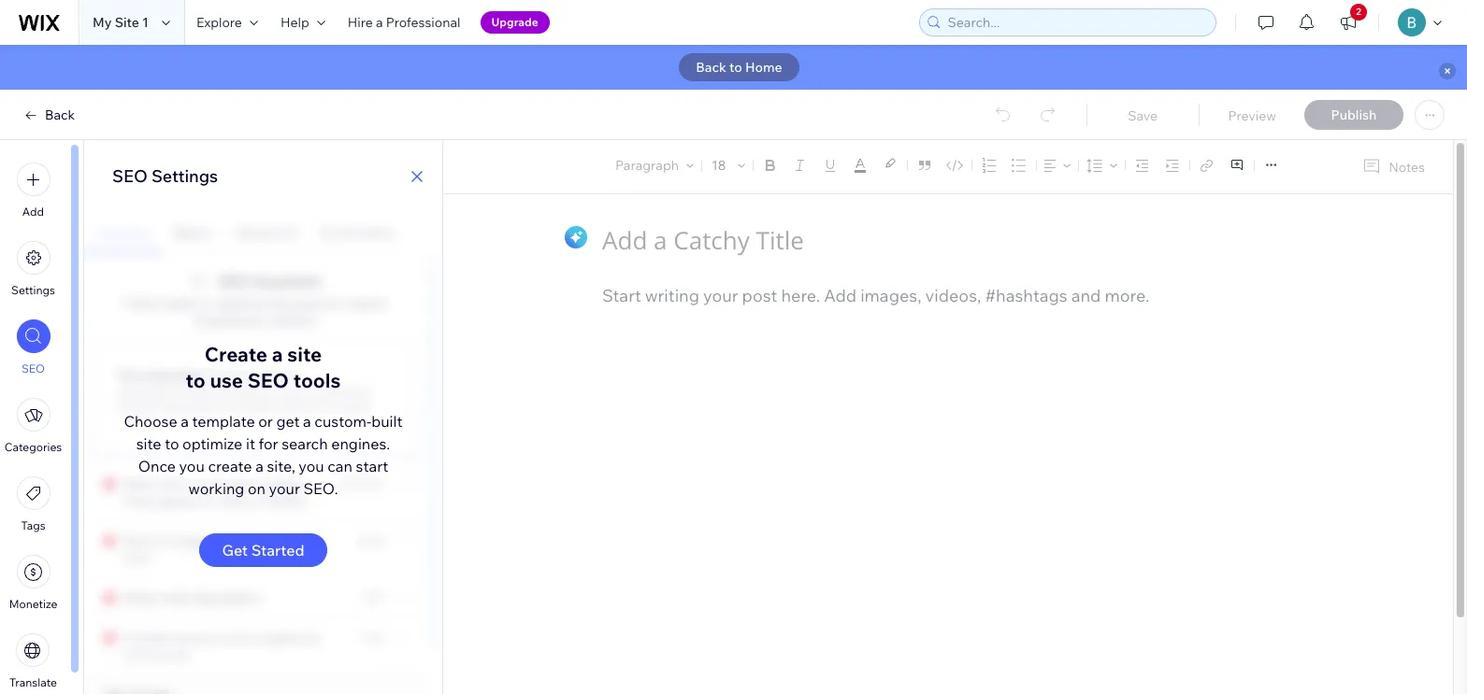 Task type: locate. For each thing, give the bounding box(es) containing it.
1 vertical spatial low
[[362, 634, 383, 643]]

for right eligible
[[303, 630, 320, 647]]

low
[[362, 594, 383, 603], [362, 634, 383, 643]]

1 horizontal spatial post
[[185, 476, 213, 493]]

to up the once
[[165, 434, 179, 453]]

you up the seo.
[[299, 457, 324, 476]]

0 horizontal spatial tasks
[[165, 295, 197, 312]]

1 vertical spatial or
[[210, 533, 223, 550]]

0 vertical spatial or
[[258, 412, 273, 431]]

to right video
[[263, 533, 276, 550]]

post inside add an image or video to this post
[[123, 550, 151, 567]]

settings up seo button
[[11, 283, 55, 297]]

keyword up custom- at the bottom of page
[[326, 385, 370, 399]]

1 vertical spatial assistant
[[253, 272, 321, 291]]

built
[[371, 412, 403, 431]]

post inside allow this post to get indexed (may appear in search results)
[[185, 476, 213, 493]]

0 horizontal spatial keyword
[[152, 368, 198, 382]]

to inside add an image or video to this post
[[263, 533, 276, 550]]

include
[[123, 630, 169, 647]]

social
[[320, 224, 357, 241]]

0 vertical spatial low
[[362, 594, 383, 603]]

0 vertical spatial add
[[22, 205, 44, 219]]

assistant up visitors
[[253, 272, 321, 291]]

get inside allow this post to get indexed (may appear in search results)
[[231, 476, 252, 493]]

site
[[115, 14, 139, 31]]

get left related
[[140, 399, 158, 413]]

search inside choose a template or get a custom-built site to optimize it for search engines. once you create a site, you can start working on your seo.
[[282, 434, 328, 453]]

tab list
[[84, 213, 442, 253]]

0 vertical spatial upgrade
[[491, 15, 538, 29]]

or inside choose a template or get a custom-built site to optimize it for search engines. once you create a site, you can start working on your seo.
[[258, 412, 273, 431]]

tools
[[293, 368, 341, 392]]

1 vertical spatial add
[[123, 533, 149, 550]]

1 vertical spatial upgrade
[[118, 385, 164, 399]]

upgrade down focus
[[118, 385, 164, 399]]

tasks right follow
[[165, 295, 197, 312]]

0 horizontal spatial upgrade
[[118, 385, 164, 399]]

to inside button
[[729, 59, 742, 76]]

0 vertical spatial search
[[347, 295, 387, 312]]

0 horizontal spatial and
[[118, 399, 138, 413]]

keyword up related
[[152, 368, 198, 382]]

seo button
[[16, 320, 50, 376]]

to left use
[[186, 368, 205, 392]]

0 vertical spatial for
[[326, 295, 344, 312]]

upgrade right professional
[[491, 15, 538, 29]]

1 vertical spatial and
[[118, 399, 138, 413]]

monetize button
[[9, 555, 57, 612]]

tasks
[[165, 295, 197, 312], [200, 399, 227, 413]]

this down results)
[[278, 533, 301, 550]]

custom-
[[315, 412, 371, 431]]

to down feature)
[[263, 385, 274, 399]]

create a site to use seo tools
[[186, 342, 341, 392]]

for
[[326, 295, 344, 312], [259, 434, 278, 453], [303, 630, 320, 647]]

engines
[[194, 312, 243, 329]]

search up site,
[[282, 434, 328, 453]]

get started
[[222, 541, 304, 560]]

optimize inside follow tasks to optimize this post for search engines and visitors
[[215, 295, 268, 312]]

low for include markup to be eligible for rich results
[[362, 634, 383, 643]]

1 horizontal spatial add
[[123, 533, 149, 550]]

tags button
[[16, 477, 50, 533]]

seo for seo
[[21, 362, 45, 376]]

2 vertical spatial optimize
[[182, 434, 243, 453]]

or
[[258, 412, 273, 431], [210, 533, 223, 550]]

search
[[347, 295, 387, 312], [282, 434, 328, 453], [216, 493, 257, 510]]

you
[[179, 457, 205, 476], [299, 457, 324, 476]]

1 vertical spatial for
[[259, 434, 278, 453]]

optimize down the tools
[[277, 399, 322, 413]]

0 horizontal spatial search
[[216, 493, 257, 510]]

2 vertical spatial for
[[303, 630, 320, 647]]

0 vertical spatial optimize
[[215, 295, 268, 312]]

add
[[22, 205, 44, 219], [123, 533, 149, 550]]

rich
[[123, 647, 146, 664]]

include markup to be eligible for rich results
[[123, 630, 320, 664]]

0 horizontal spatial site
[[136, 434, 161, 453]]

high
[[360, 537, 383, 546]]

get for choose a template or get a custom-built site to optimize it for search engines. once you create a site, you can start working on your seo.
[[276, 412, 300, 431]]

0 horizontal spatial post
[[123, 550, 151, 567]]

1 horizontal spatial search
[[282, 434, 328, 453]]

search down social share button
[[347, 295, 387, 312]]

add up 'settings' button
[[22, 205, 44, 219]]

1 vertical spatial site
[[136, 434, 161, 453]]

back button
[[22, 107, 75, 123]]

search inside allow this post to get indexed (may appear in search results)
[[216, 493, 257, 510]]

a
[[376, 14, 383, 31], [272, 342, 283, 366], [180, 385, 186, 399], [317, 385, 323, 399], [181, 412, 189, 431], [303, 412, 311, 431], [255, 457, 264, 476]]

0 horizontal spatial for
[[259, 434, 278, 453]]

optimize down template
[[182, 434, 243, 453]]

post left "an" on the left of page
[[123, 550, 151, 567]]

0 horizontal spatial you
[[179, 457, 205, 476]]

1 horizontal spatial for
[[303, 630, 320, 647]]

add an image or video to this post
[[123, 533, 301, 567]]

or down plan
[[258, 412, 273, 431]]

1 vertical spatial back
[[45, 107, 75, 123]]

to left be
[[221, 630, 234, 647]]

indexed
[[255, 476, 303, 493]]

seo up follow tasks to optimize this post for search engines and visitors
[[218, 272, 250, 291]]

0 vertical spatial post
[[296, 295, 324, 312]]

post inside follow tasks to optimize this post for search engines and visitors
[[296, 295, 324, 312]]

add for add an image or video to this post
[[123, 533, 149, 550]]

back up add button
[[45, 107, 75, 123]]

1 low from the top
[[362, 594, 383, 603]]

translate
[[9, 676, 57, 690]]

get inside choose a template or get a custom-built site to optimize it for search engines. once you create a site, you can start working on your seo.
[[276, 412, 300, 431]]

assistant inside assistant button
[[95, 224, 152, 241]]

start
[[356, 457, 388, 476]]

for right visitors
[[326, 295, 344, 312]]

seo up better
[[247, 368, 289, 392]]

seo up assistant button at the top left of page
[[112, 166, 148, 187]]

1 vertical spatial tasks
[[200, 399, 227, 413]]

add inside add an image or video to this post
[[123, 533, 149, 550]]

can
[[328, 457, 352, 476]]

1 horizontal spatial site
[[287, 342, 322, 366]]

site down choose
[[136, 434, 161, 453]]

in
[[202, 493, 213, 510]]

settings
[[151, 166, 218, 187], [11, 283, 55, 297]]

site up the tools
[[287, 342, 322, 366]]

seo assistant
[[218, 272, 321, 291]]

this down seo assistant
[[271, 295, 293, 312]]

seo up categories "button"
[[21, 362, 45, 376]]

visitors
[[272, 312, 315, 329]]

to left the home
[[729, 59, 742, 76]]

1 horizontal spatial get
[[231, 476, 252, 493]]

this left post. at the bottom of the page
[[325, 399, 344, 413]]

0 horizontal spatial get
[[140, 399, 158, 413]]

search inside follow tasks to optimize this post for search engines and visitors
[[347, 295, 387, 312]]

site inside choose a template or get a custom-built site to optimize it for search engines. once you create a site, you can start working on your seo.
[[136, 434, 161, 453]]

1 vertical spatial post
[[185, 476, 213, 493]]

add inside add button
[[22, 205, 44, 219]]

to
[[729, 59, 742, 76], [200, 295, 212, 312], [186, 368, 205, 392], [166, 385, 177, 399], [263, 385, 274, 399], [229, 399, 240, 413], [165, 434, 179, 453], [216, 476, 228, 493], [263, 533, 276, 550], [221, 630, 234, 647]]

and down focus
[[118, 399, 138, 413]]

back left the home
[[696, 59, 727, 76]]

basics button
[[163, 213, 225, 253]]

write
[[123, 590, 157, 607]]

0 vertical spatial back
[[696, 59, 727, 76]]

to inside follow tasks to optimize this post for search engines and visitors
[[200, 295, 212, 312]]

tasks down use
[[200, 399, 227, 413]]

or inside add an image or video to this post
[[210, 533, 223, 550]]

hire a professional link
[[336, 0, 472, 45]]

2 low from the top
[[362, 634, 383, 643]]

this down the once
[[160, 476, 182, 493]]

0 vertical spatial tasks
[[165, 295, 197, 312]]

0 vertical spatial settings
[[151, 166, 218, 187]]

assistant
[[95, 224, 152, 241], [253, 272, 321, 291]]

back for back to home
[[696, 59, 727, 76]]

1 horizontal spatial you
[[299, 457, 324, 476]]

2 horizontal spatial search
[[347, 295, 387, 312]]

monetize
[[9, 598, 57, 612]]

post down seo assistant
[[296, 295, 324, 312]]

results
[[149, 647, 190, 664]]

0 vertical spatial site
[[287, 342, 322, 366]]

and inside the focus keyword (premium feature) upgrade to a premium plan to choose a keyword and get related tasks to better optimize this post.
[[118, 399, 138, 413]]

assistant button
[[84, 213, 163, 253]]

be
[[237, 630, 253, 647]]

2 horizontal spatial for
[[326, 295, 344, 312]]

1 vertical spatial search
[[282, 434, 328, 453]]

1 horizontal spatial or
[[258, 412, 273, 431]]

this
[[271, 295, 293, 312], [325, 399, 344, 413], [160, 476, 182, 493], [278, 533, 301, 550]]

0 horizontal spatial or
[[210, 533, 223, 550]]

low for write meta description
[[362, 594, 383, 603]]

0 horizontal spatial add
[[22, 205, 44, 219]]

0 vertical spatial and
[[246, 312, 269, 329]]

it
[[246, 434, 255, 453]]

keyword
[[152, 368, 198, 382], [326, 385, 370, 399]]

seo inside seo button
[[21, 362, 45, 376]]

upgrade
[[491, 15, 538, 29], [118, 385, 164, 399]]

hire
[[348, 14, 373, 31]]

or left video
[[210, 533, 223, 550]]

you up working
[[179, 457, 205, 476]]

assistant down seo settings
[[95, 224, 152, 241]]

1 horizontal spatial tasks
[[200, 399, 227, 413]]

post down create at the left bottom of page
[[185, 476, 213, 493]]

1 horizontal spatial assistant
[[253, 272, 321, 291]]

to inside allow this post to get indexed (may appear in search results)
[[216, 476, 228, 493]]

0 vertical spatial assistant
[[95, 224, 152, 241]]

seo
[[112, 166, 148, 187], [218, 272, 250, 291], [21, 362, 45, 376], [247, 368, 289, 392]]

for inside include markup to be eligible for rich results
[[303, 630, 320, 647]]

post
[[296, 295, 324, 312], [185, 476, 213, 493], [123, 550, 151, 567]]

1 horizontal spatial and
[[246, 312, 269, 329]]

advanced
[[236, 224, 297, 241]]

get down choose
[[276, 412, 300, 431]]

premium
[[188, 385, 236, 399]]

seo inside create a site to use seo tools
[[247, 368, 289, 392]]

2 horizontal spatial get
[[276, 412, 300, 431]]

to down create at the left bottom of page
[[216, 476, 228, 493]]

back inside button
[[696, 59, 727, 76]]

categories button
[[4, 398, 62, 454]]

search right the in
[[216, 493, 257, 510]]

for inside choose a template or get a custom-built site to optimize it for search engines. once you create a site, you can start working on your seo.
[[259, 434, 278, 453]]

this inside add an image or video to this post
[[278, 533, 301, 550]]

upgrade inside upgrade button
[[491, 15, 538, 29]]

add left "an" on the left of page
[[123, 533, 149, 550]]

for inside follow tasks to optimize this post for search engines and visitors
[[326, 295, 344, 312]]

menu
[[0, 151, 66, 695]]

optimize down seo assistant
[[215, 295, 268, 312]]

for right it
[[259, 434, 278, 453]]

or for video
[[210, 533, 223, 550]]

seo for seo assistant
[[218, 272, 250, 291]]

get down create at the left bottom of page
[[231, 476, 252, 493]]

1 vertical spatial settings
[[11, 283, 55, 297]]

and inside follow tasks to optimize this post for search engines and visitors
[[246, 312, 269, 329]]

optimize
[[215, 295, 268, 312], [277, 399, 322, 413], [182, 434, 243, 453]]

1 horizontal spatial upgrade
[[491, 15, 538, 29]]

this inside allow this post to get indexed (may appear in search results)
[[160, 476, 182, 493]]

working
[[188, 479, 244, 498]]

1 horizontal spatial back
[[696, 59, 727, 76]]

2 horizontal spatial post
[[296, 295, 324, 312]]

2 vertical spatial post
[[123, 550, 151, 567]]

my
[[93, 14, 112, 31]]

1 vertical spatial optimize
[[277, 399, 322, 413]]

back
[[696, 59, 727, 76], [45, 107, 75, 123]]

0 horizontal spatial settings
[[11, 283, 55, 297]]

0 vertical spatial keyword
[[152, 368, 198, 382]]

to up "create"
[[200, 295, 212, 312]]

0 horizontal spatial assistant
[[95, 224, 152, 241]]

2 vertical spatial search
[[216, 493, 257, 510]]

settings up basics
[[151, 166, 218, 187]]

0 horizontal spatial back
[[45, 107, 75, 123]]

and left visitors
[[246, 312, 269, 329]]

1 horizontal spatial keyword
[[326, 385, 370, 399]]

(may
[[123, 493, 153, 510]]



Task type: describe. For each thing, give the bounding box(es) containing it.
allow this post to get indexed (may appear in search results)
[[123, 476, 305, 510]]

to inside include markup to be eligible for rich results
[[221, 630, 234, 647]]

allow
[[123, 476, 157, 493]]

tab list containing assistant
[[84, 213, 442, 253]]

to left better
[[229, 399, 240, 413]]

your
[[269, 479, 300, 498]]

use
[[210, 368, 243, 392]]

add button
[[16, 163, 50, 219]]

social share button
[[308, 213, 404, 253]]

add for add
[[22, 205, 44, 219]]

basics
[[174, 224, 213, 241]]

paragraph button
[[612, 152, 698, 179]]

upgrade button
[[480, 11, 550, 34]]

site,
[[267, 457, 295, 476]]

upgrade inside the focus keyword (premium feature) upgrade to a premium plan to choose a keyword and get related tasks to better optimize this post.
[[118, 385, 164, 399]]

help
[[280, 14, 309, 31]]

2 you from the left
[[299, 457, 324, 476]]

translate button
[[9, 634, 57, 690]]

settings inside menu
[[11, 283, 55, 297]]

back to home button
[[679, 53, 799, 81]]

notes
[[1389, 159, 1425, 175]]

choose
[[124, 412, 177, 431]]

explore
[[196, 14, 242, 31]]

eligible
[[256, 630, 300, 647]]

get inside the focus keyword (premium feature) upgrade to a premium plan to choose a keyword and get related tasks to better optimize this post.
[[140, 399, 158, 413]]

2 button
[[1328, 0, 1369, 45]]

this inside the focus keyword (premium feature) upgrade to a premium plan to choose a keyword and get related tasks to better optimize this post.
[[325, 399, 344, 413]]

back to home
[[696, 59, 782, 76]]

feature)
[[254, 368, 296, 382]]

share
[[360, 224, 393, 241]]

description
[[194, 590, 263, 607]]

social share
[[320, 224, 393, 241]]

a inside create a site to use seo tools
[[272, 342, 283, 366]]

to inside create a site to use seo tools
[[186, 368, 205, 392]]

categories
[[4, 440, 62, 454]]

professional
[[386, 14, 461, 31]]

seo for seo settings
[[112, 166, 148, 187]]

write meta description
[[123, 590, 263, 607]]

2
[[1356, 6, 1361, 18]]

related
[[160, 399, 197, 413]]

once
[[138, 457, 176, 476]]

get
[[222, 541, 248, 560]]

markup
[[172, 630, 218, 647]]

results)
[[260, 493, 305, 510]]

seo settings
[[112, 166, 218, 187]]

meta
[[160, 590, 191, 607]]

my site 1
[[93, 14, 149, 31]]

post.
[[346, 399, 373, 413]]

on
[[248, 479, 266, 498]]

menu containing add
[[0, 151, 66, 695]]

back for back
[[45, 107, 75, 123]]

get for allow this post to get indexed (may appear in search results)
[[231, 476, 252, 493]]

image
[[170, 533, 207, 550]]

create
[[204, 342, 268, 366]]

back to home alert
[[0, 45, 1467, 90]]

advanced button
[[225, 213, 308, 253]]

1 horizontal spatial settings
[[151, 166, 218, 187]]

settings button
[[11, 241, 55, 297]]

1 vertical spatial keyword
[[326, 385, 370, 399]]

started
[[251, 541, 304, 560]]

tasks inside follow tasks to optimize this post for search engines and visitors
[[165, 295, 197, 312]]

engines.
[[331, 434, 390, 453]]

choose a template or get a custom-built site to optimize it for search engines. once you create a site, you can start working on your seo.
[[124, 412, 403, 498]]

follow tasks to optimize this post for search engines and visitors
[[123, 295, 387, 329]]

plan
[[238, 385, 261, 399]]

critical
[[340, 480, 383, 489]]

follow
[[123, 295, 162, 312]]

optimize inside the focus keyword (premium feature) upgrade to a premium plan to choose a keyword and get related tasks to better optimize this post.
[[277, 399, 322, 413]]

tags
[[21, 519, 45, 533]]

get started button
[[200, 533, 327, 567]]

focus
[[118, 368, 150, 382]]

1 you from the left
[[179, 457, 205, 476]]

to inside choose a template or get a custom-built site to optimize it for search engines. once you create a site, you can start working on your seo.
[[165, 434, 179, 453]]

an
[[152, 533, 167, 550]]

paragraph
[[615, 157, 679, 174]]

to up choose
[[166, 385, 177, 399]]

help button
[[269, 0, 336, 45]]

Search... field
[[942, 9, 1210, 36]]

focus keyword (premium feature) upgrade to a premium plan to choose a keyword and get related tasks to better optimize this post.
[[118, 368, 373, 413]]

video
[[226, 533, 260, 550]]

home
[[745, 59, 782, 76]]

notes button
[[1355, 154, 1431, 180]]

seo.
[[303, 479, 338, 498]]

Add a Catchy Title text field
[[602, 224, 1274, 257]]

appear
[[156, 493, 199, 510]]

this inside follow tasks to optimize this post for search engines and visitors
[[271, 295, 293, 312]]

site inside create a site to use seo tools
[[287, 342, 322, 366]]

optimize inside choose a template or get a custom-built site to optimize it for search engines. once you create a site, you can start working on your seo.
[[182, 434, 243, 453]]

or for get
[[258, 412, 273, 431]]

choose
[[277, 385, 315, 399]]

template
[[192, 412, 255, 431]]

create
[[208, 457, 252, 476]]

1
[[142, 14, 149, 31]]

better
[[243, 399, 275, 413]]

hire a professional
[[348, 14, 461, 31]]

tasks inside the focus keyword (premium feature) upgrade to a premium plan to choose a keyword and get related tasks to better optimize this post.
[[200, 399, 227, 413]]



Task type: vqa. For each thing, say whether or not it's contained in the screenshot.


